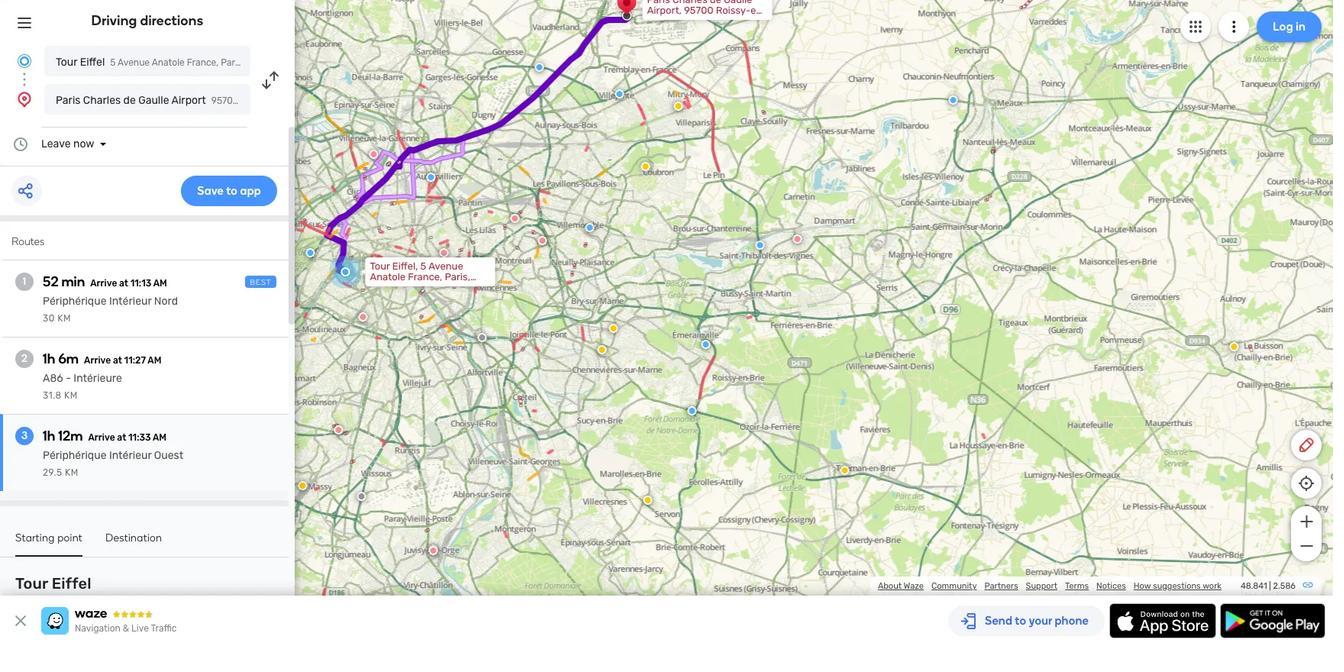 Task type: vqa. For each thing, say whether or not it's contained in the screenshot.
the leftmost 198
no



Task type: describe. For each thing, give the bounding box(es) containing it.
waze
[[904, 581, 924, 591]]

1h for 1h 6m
[[43, 350, 55, 367]]

am for 12m
[[153, 432, 166, 443]]

x image
[[11, 612, 30, 630]]

at for 12m
[[117, 432, 126, 443]]

paris charles de gaulle airport button
[[44, 84, 250, 115]]

terms link
[[1065, 581, 1089, 591]]

destination
[[105, 531, 162, 544]]

2 vertical spatial police image
[[701, 340, 711, 349]]

52
[[43, 273, 59, 290]]

driving directions
[[91, 12, 203, 29]]

de for airport
[[123, 94, 136, 107]]

notices
[[1097, 581, 1126, 591]]

support
[[1026, 581, 1058, 591]]

leave now
[[41, 137, 94, 150]]

am for 6m
[[148, 355, 161, 366]]

30
[[43, 313, 55, 324]]

community link
[[932, 581, 977, 591]]

5 for eiffel
[[110, 57, 116, 68]]

anatole for eiffel,
[[370, 271, 406, 283]]

12m
[[58, 428, 83, 444]]

29.5
[[43, 467, 62, 478]]

paris charles de gaulle airport, 95700 roissy-en- france, france
[[647, 0, 767, 27]]

airport
[[171, 94, 206, 107]]

2 horizontal spatial police image
[[756, 241, 765, 250]]

1
[[23, 275, 26, 288]]

-
[[66, 372, 71, 385]]

charles for paris charles de gaulle airport
[[83, 94, 121, 107]]

partners
[[985, 581, 1018, 591]]

km for 12m
[[65, 467, 78, 478]]

traffic
[[151, 623, 177, 634]]

95700
[[684, 5, 714, 16]]

tour for tour eiffel 5 avenue anatole france, paris, france
[[56, 56, 77, 69]]

2
[[21, 352, 27, 365]]

intérieur for 1h 12m
[[109, 449, 152, 462]]

tour eiffel 5 avenue anatole france, paris, france
[[56, 56, 276, 69]]

km for min
[[57, 313, 71, 324]]

0 horizontal spatial hazard image
[[643, 496, 652, 505]]

partners link
[[985, 581, 1018, 591]]

11:13
[[130, 278, 151, 289]]

link image
[[1302, 579, 1314, 591]]

best
[[250, 278, 272, 287]]

0 horizontal spatial accident image
[[357, 492, 366, 501]]

tour eiffel
[[15, 574, 91, 593]]

périphérique for min
[[43, 295, 107, 308]]

terms
[[1065, 581, 1089, 591]]

3
[[21, 429, 28, 442]]

gaulle for airport,
[[724, 0, 752, 5]]

suggestions
[[1153, 581, 1201, 591]]

at for min
[[119, 278, 128, 289]]

starting point button
[[15, 531, 83, 557]]

1h for 1h 12m
[[43, 428, 55, 444]]

périphérique intérieur nord 30 km
[[43, 295, 178, 324]]

france, for eiffel
[[187, 57, 219, 68]]

ouest
[[154, 449, 183, 462]]

|
[[1269, 581, 1271, 591]]

intérieure
[[74, 372, 122, 385]]

nord
[[154, 295, 178, 308]]

zoom out image
[[1297, 537, 1316, 555]]

about waze community partners support terms notices how suggestions work
[[878, 581, 1222, 591]]

48.841
[[1241, 581, 1267, 591]]

min
[[61, 273, 85, 290]]

52 min arrive at 11:13 am
[[43, 273, 167, 290]]

paris charles de gaulle airport
[[56, 94, 206, 107]]

avenue for eiffel,
[[428, 260, 463, 272]]

31.8
[[43, 390, 62, 401]]

5 for eiffel,
[[420, 260, 426, 272]]

location image
[[15, 90, 34, 108]]

2.586
[[1273, 581, 1296, 591]]

clock image
[[11, 135, 30, 153]]

km for 6m
[[64, 390, 78, 401]]

airport,
[[647, 5, 682, 16]]

navigation
[[75, 623, 121, 634]]

6m
[[58, 350, 79, 367]]

1h 12m arrive at 11:33 am
[[43, 428, 166, 444]]

tour for tour eiffel
[[15, 574, 48, 593]]



Task type: locate. For each thing, give the bounding box(es) containing it.
arrive inside 52 min arrive at 11:13 am
[[90, 278, 117, 289]]

0 horizontal spatial road closed image
[[334, 425, 343, 435]]

0 vertical spatial 5
[[110, 57, 116, 68]]

0 horizontal spatial tour
[[15, 574, 48, 593]]

paris inside button
[[56, 94, 81, 107]]

5 up paris charles de gaulle airport
[[110, 57, 116, 68]]

0 horizontal spatial paris,
[[221, 57, 244, 68]]

tour for tour eiffel, 5 avenue anatole france, paris, france
[[370, 260, 390, 272]]

0 vertical spatial paris
[[647, 0, 670, 5]]

0 horizontal spatial france
[[247, 57, 276, 68]]

0 vertical spatial france,
[[647, 15, 681, 27]]

eiffel down starting point 'button'
[[52, 574, 91, 593]]

0 horizontal spatial 5
[[110, 57, 116, 68]]

routes
[[11, 235, 45, 248]]

km
[[57, 313, 71, 324], [64, 390, 78, 401], [65, 467, 78, 478]]

pencil image
[[1297, 436, 1316, 454]]

1 vertical spatial hazard image
[[643, 496, 652, 505]]

0 vertical spatial périphérique
[[43, 295, 107, 308]]

1 vertical spatial at
[[113, 355, 122, 366]]

1 vertical spatial avenue
[[428, 260, 463, 272]]

avenue
[[118, 57, 150, 68], [428, 260, 463, 272]]

paris, inside tour eiffel 5 avenue anatole france, paris, france
[[221, 57, 244, 68]]

1h 6m arrive at 11:27 am
[[43, 350, 161, 367]]

arrive inside "1h 12m arrive at 11:33 am"
[[88, 432, 115, 443]]

gaulle for airport
[[138, 94, 169, 107]]

1 vertical spatial france
[[247, 57, 276, 68]]

1 vertical spatial arrive
[[84, 355, 111, 366]]

france inside paris charles de gaulle airport, 95700 roissy-en- france, france
[[684, 15, 716, 27]]

navigation & live traffic
[[75, 623, 177, 634]]

périphérique for 12m
[[43, 449, 107, 462]]

48.841 | 2.586
[[1241, 581, 1296, 591]]

1 horizontal spatial avenue
[[428, 260, 463, 272]]

1 horizontal spatial france,
[[408, 271, 442, 283]]

at left 11:13
[[119, 278, 128, 289]]

a86 - intérieure 31.8 km
[[43, 372, 122, 401]]

0 vertical spatial intérieur
[[109, 295, 152, 308]]

hazard image
[[1230, 342, 1239, 351], [643, 496, 652, 505]]

charles
[[673, 0, 708, 5], [83, 94, 121, 107]]

paris
[[647, 0, 670, 5], [56, 94, 81, 107]]

0 vertical spatial france
[[684, 15, 716, 27]]

2 vertical spatial road closed image
[[334, 425, 343, 435]]

about waze link
[[878, 581, 924, 591]]

5
[[110, 57, 116, 68], [420, 260, 426, 272]]

de down tour eiffel 5 avenue anatole france, paris, france
[[123, 94, 136, 107]]

gaulle right 95700
[[724, 0, 752, 5]]

am inside "1h 12m arrive at 11:33 am"
[[153, 432, 166, 443]]

1 vertical spatial périphérique
[[43, 449, 107, 462]]

0 horizontal spatial de
[[123, 94, 136, 107]]

charles up now
[[83, 94, 121, 107]]

0 horizontal spatial avenue
[[118, 57, 150, 68]]

0 horizontal spatial charles
[[83, 94, 121, 107]]

gaulle inside paris charles de gaulle airport, 95700 roissy-en- france, france
[[724, 0, 752, 5]]

anatole for eiffel
[[152, 57, 185, 68]]

0 vertical spatial charles
[[673, 0, 708, 5]]

0 horizontal spatial paris
[[56, 94, 81, 107]]

5 right eiffel,
[[420, 260, 426, 272]]

de left en-
[[710, 0, 721, 5]]

1 horizontal spatial hazard image
[[1230, 342, 1239, 351]]

france, for eiffel,
[[408, 271, 442, 283]]

hazard image
[[674, 102, 683, 111], [641, 162, 650, 171], [609, 324, 618, 333], [597, 345, 607, 354], [840, 466, 849, 475], [298, 481, 307, 490]]

11:27
[[124, 355, 146, 366]]

france for eiffel
[[247, 57, 276, 68]]

0 horizontal spatial gaulle
[[138, 94, 169, 107]]

am
[[153, 278, 167, 289], [148, 355, 161, 366], [153, 432, 166, 443]]

community
[[932, 581, 977, 591]]

1 vertical spatial charles
[[83, 94, 121, 107]]

avenue inside tour eiffel 5 avenue anatole france, paris, france
[[118, 57, 150, 68]]

starting point
[[15, 531, 83, 544]]

1 intérieur from the top
[[109, 295, 152, 308]]

1 vertical spatial anatole
[[370, 271, 406, 283]]

paris left 95700
[[647, 0, 670, 5]]

intérieur inside "périphérique intérieur ouest 29.5 km"
[[109, 449, 152, 462]]

arrive up "périphérique intérieur ouest 29.5 km"
[[88, 432, 115, 443]]

2 vertical spatial arrive
[[88, 432, 115, 443]]

2 vertical spatial tour
[[15, 574, 48, 593]]

charles for paris charles de gaulle airport, 95700 roissy-en- france, france
[[673, 0, 708, 5]]

paris, for eiffel,
[[445, 271, 470, 283]]

police image
[[615, 89, 624, 99], [949, 96, 958, 105], [426, 173, 436, 182], [585, 223, 594, 232], [306, 248, 315, 257], [688, 406, 697, 415]]

périphérique intérieur ouest 29.5 km
[[43, 449, 183, 478]]

avenue up paris charles de gaulle airport
[[118, 57, 150, 68]]

intérieur down 11:33
[[109, 449, 152, 462]]

charles inside paris charles de gaulle airport, 95700 roissy-en- france, france
[[673, 0, 708, 5]]

eiffel for tour eiffel 5 avenue anatole france, paris, france
[[80, 56, 105, 69]]

1 horizontal spatial charles
[[673, 0, 708, 5]]

1 horizontal spatial anatole
[[370, 271, 406, 283]]

how suggestions work link
[[1134, 581, 1222, 591]]

2 vertical spatial france,
[[408, 271, 442, 283]]

paris inside paris charles de gaulle airport, 95700 roissy-en- france, france
[[647, 0, 670, 5]]

1 périphérique from the top
[[43, 295, 107, 308]]

0 vertical spatial police image
[[535, 63, 544, 72]]

&
[[123, 623, 129, 634]]

am up nord
[[153, 278, 167, 289]]

1 horizontal spatial 5
[[420, 260, 426, 272]]

0 vertical spatial arrive
[[90, 278, 117, 289]]

point
[[57, 531, 83, 544]]

1 horizontal spatial paris
[[647, 0, 670, 5]]

2 vertical spatial at
[[117, 432, 126, 443]]

gaulle inside button
[[138, 94, 169, 107]]

anatole
[[152, 57, 185, 68], [370, 271, 406, 283]]

0 horizontal spatial police image
[[535, 63, 544, 72]]

france,
[[647, 15, 681, 27], [187, 57, 219, 68], [408, 271, 442, 283]]

tour eiffel, 5 avenue anatole france, paris, france
[[370, 260, 470, 293]]

france for eiffel,
[[370, 282, 402, 293]]

1 vertical spatial road closed image
[[793, 234, 802, 244]]

5 inside tour eiffel, 5 avenue anatole france, paris, france
[[420, 260, 426, 272]]

1 vertical spatial france,
[[187, 57, 219, 68]]

road closed image
[[369, 150, 378, 159], [793, 234, 802, 244], [334, 425, 343, 435]]

how
[[1134, 581, 1151, 591]]

en-
[[751, 5, 767, 16]]

1h left 12m
[[43, 428, 55, 444]]

france, inside tour eiffel, 5 avenue anatole france, paris, france
[[408, 271, 442, 283]]

eiffel down 'driving'
[[80, 56, 105, 69]]

am right 11:33
[[153, 432, 166, 443]]

0 horizontal spatial france,
[[187, 57, 219, 68]]

live
[[131, 623, 149, 634]]

2 horizontal spatial france
[[684, 15, 716, 27]]

0 vertical spatial tour
[[56, 56, 77, 69]]

0 vertical spatial hazard image
[[1230, 342, 1239, 351]]

5 inside tour eiffel 5 avenue anatole france, paris, france
[[110, 57, 116, 68]]

1h left 6m on the left
[[43, 350, 55, 367]]

france, inside tour eiffel 5 avenue anatole france, paris, france
[[187, 57, 219, 68]]

gaulle left "airport"
[[138, 94, 169, 107]]

0 vertical spatial eiffel
[[80, 56, 105, 69]]

1 vertical spatial paris
[[56, 94, 81, 107]]

tour inside tour eiffel, 5 avenue anatole france, paris, france
[[370, 260, 390, 272]]

starting
[[15, 531, 55, 544]]

1 vertical spatial am
[[148, 355, 161, 366]]

km down -
[[64, 390, 78, 401]]

about
[[878, 581, 902, 591]]

périphérique down min
[[43, 295, 107, 308]]

am right '11:27'
[[148, 355, 161, 366]]

paris, inside tour eiffel, 5 avenue anatole france, paris, france
[[445, 271, 470, 283]]

intérieur inside périphérique intérieur nord 30 km
[[109, 295, 152, 308]]

0 vertical spatial accident image
[[478, 333, 487, 342]]

am for min
[[153, 278, 167, 289]]

am inside '1h 6m arrive at 11:27 am'
[[148, 355, 161, 366]]

anatole inside tour eiffel, 5 avenue anatole france, paris, france
[[370, 271, 406, 283]]

notices link
[[1097, 581, 1126, 591]]

at
[[119, 278, 128, 289], [113, 355, 122, 366], [117, 432, 126, 443]]

at left 11:33
[[117, 432, 126, 443]]

tour up x icon on the left bottom of the page
[[15, 574, 48, 593]]

de
[[710, 0, 721, 5], [123, 94, 136, 107]]

intérieur for 52 min
[[109, 295, 152, 308]]

tour
[[56, 56, 77, 69], [370, 260, 390, 272], [15, 574, 48, 593]]

france inside tour eiffel 5 avenue anatole france, paris, france
[[247, 57, 276, 68]]

1 vertical spatial 1h
[[43, 428, 55, 444]]

1 vertical spatial tour
[[370, 260, 390, 272]]

police image
[[535, 63, 544, 72], [756, 241, 765, 250], [701, 340, 711, 349]]

0 vertical spatial km
[[57, 313, 71, 324]]

anatole inside tour eiffel 5 avenue anatole france, paris, france
[[152, 57, 185, 68]]

paris,
[[221, 57, 244, 68], [445, 271, 470, 283]]

0 vertical spatial at
[[119, 278, 128, 289]]

paris for paris charles de gaulle airport, 95700 roissy-en- france, france
[[647, 0, 670, 5]]

directions
[[140, 12, 203, 29]]

1 vertical spatial intérieur
[[109, 449, 152, 462]]

0 vertical spatial anatole
[[152, 57, 185, 68]]

at inside '1h 6m arrive at 11:27 am'
[[113, 355, 122, 366]]

work
[[1203, 581, 1222, 591]]

1 horizontal spatial tour
[[56, 56, 77, 69]]

2 périphérique from the top
[[43, 449, 107, 462]]

0 vertical spatial paris,
[[221, 57, 244, 68]]

1 vertical spatial accident image
[[357, 492, 366, 501]]

périphérique inside périphérique intérieur nord 30 km
[[43, 295, 107, 308]]

1 vertical spatial police image
[[756, 241, 765, 250]]

france, inside paris charles de gaulle airport, 95700 roissy-en- france, france
[[647, 15, 681, 27]]

roissy-
[[716, 5, 751, 16]]

0 vertical spatial gaulle
[[724, 0, 752, 5]]

france
[[684, 15, 716, 27], [247, 57, 276, 68], [370, 282, 402, 293]]

2 vertical spatial km
[[65, 467, 78, 478]]

2 horizontal spatial road closed image
[[793, 234, 802, 244]]

1 horizontal spatial road closed image
[[369, 150, 378, 159]]

1 vertical spatial km
[[64, 390, 78, 401]]

périphérique
[[43, 295, 107, 308], [43, 449, 107, 462]]

zoom in image
[[1297, 512, 1316, 531]]

paris up leave now
[[56, 94, 81, 107]]

km right 30
[[57, 313, 71, 324]]

2 1h from the top
[[43, 428, 55, 444]]

avenue for eiffel
[[118, 57, 150, 68]]

1 horizontal spatial de
[[710, 0, 721, 5]]

périphérique down 12m
[[43, 449, 107, 462]]

2 horizontal spatial tour
[[370, 260, 390, 272]]

eiffel for tour eiffel
[[52, 574, 91, 593]]

avenue inside tour eiffel, 5 avenue anatole france, paris, france
[[428, 260, 463, 272]]

1 horizontal spatial accident image
[[478, 333, 487, 342]]

km right 29.5
[[65, 467, 78, 478]]

de inside paris charles de gaulle airport, 95700 roissy-en- france, france
[[710, 0, 721, 5]]

arrive up périphérique intérieur nord 30 km
[[90, 278, 117, 289]]

at for 6m
[[113, 355, 122, 366]]

1 vertical spatial paris,
[[445, 271, 470, 283]]

france inside tour eiffel, 5 avenue anatole france, paris, france
[[370, 282, 402, 293]]

charles left roissy-
[[673, 0, 708, 5]]

arrive for 1h 6m
[[84, 355, 111, 366]]

at inside "1h 12m arrive at 11:33 am"
[[117, 432, 126, 443]]

arrive up intérieure
[[84, 355, 111, 366]]

de for airport,
[[710, 0, 721, 5]]

2 vertical spatial france
[[370, 282, 402, 293]]

0 vertical spatial de
[[710, 0, 721, 5]]

arrive
[[90, 278, 117, 289], [84, 355, 111, 366], [88, 432, 115, 443]]

now
[[73, 137, 94, 150]]

km inside périphérique intérieur nord 30 km
[[57, 313, 71, 324]]

0 vertical spatial road closed image
[[369, 150, 378, 159]]

1 1h from the top
[[43, 350, 55, 367]]

0 horizontal spatial anatole
[[152, 57, 185, 68]]

2 intérieur from the top
[[109, 449, 152, 462]]

support link
[[1026, 581, 1058, 591]]

2 horizontal spatial france,
[[647, 15, 681, 27]]

current location image
[[15, 52, 34, 70]]

tour left eiffel,
[[370, 260, 390, 272]]

avenue right eiffel,
[[428, 260, 463, 272]]

arrive for 1h 12m
[[88, 432, 115, 443]]

destination button
[[105, 531, 162, 555]]

1 vertical spatial gaulle
[[138, 94, 169, 107]]

at left '11:27'
[[113, 355, 122, 366]]

km inside a86 - intérieure 31.8 km
[[64, 390, 78, 401]]

arrive inside '1h 6m arrive at 11:27 am'
[[84, 355, 111, 366]]

1 horizontal spatial france
[[370, 282, 402, 293]]

gaulle
[[724, 0, 752, 5], [138, 94, 169, 107]]

intérieur down 11:13
[[109, 295, 152, 308]]

accident image
[[478, 333, 487, 342], [357, 492, 366, 501]]

1 vertical spatial 5
[[420, 260, 426, 272]]

2 vertical spatial am
[[153, 432, 166, 443]]

1 horizontal spatial paris,
[[445, 271, 470, 283]]

a86
[[43, 372, 63, 385]]

1 horizontal spatial gaulle
[[724, 0, 752, 5]]

eiffel,
[[392, 260, 418, 272]]

0 vertical spatial 1h
[[43, 350, 55, 367]]

arrive for 52 min
[[90, 278, 117, 289]]

paris, for eiffel
[[221, 57, 244, 68]]

paris for paris charles de gaulle airport
[[56, 94, 81, 107]]

tour right current location icon
[[56, 56, 77, 69]]

charles inside the paris charles de gaulle airport button
[[83, 94, 121, 107]]

road closed image
[[510, 214, 520, 223], [538, 236, 547, 245], [439, 248, 449, 257], [358, 312, 368, 322], [429, 545, 438, 554], [429, 546, 438, 555]]

périphérique inside "périphérique intérieur ouest 29.5 km"
[[43, 449, 107, 462]]

0 vertical spatial avenue
[[118, 57, 150, 68]]

1 vertical spatial de
[[123, 94, 136, 107]]

1 vertical spatial eiffel
[[52, 574, 91, 593]]

leave
[[41, 137, 71, 150]]

am inside 52 min arrive at 11:13 am
[[153, 278, 167, 289]]

0 vertical spatial am
[[153, 278, 167, 289]]

1h
[[43, 350, 55, 367], [43, 428, 55, 444]]

intérieur
[[109, 295, 152, 308], [109, 449, 152, 462]]

at inside 52 min arrive at 11:13 am
[[119, 278, 128, 289]]

driving
[[91, 12, 137, 29]]

eiffel
[[80, 56, 105, 69], [52, 574, 91, 593]]

km inside "périphérique intérieur ouest 29.5 km"
[[65, 467, 78, 478]]

11:33
[[128, 432, 151, 443]]

de inside button
[[123, 94, 136, 107]]

1 horizontal spatial police image
[[701, 340, 711, 349]]



